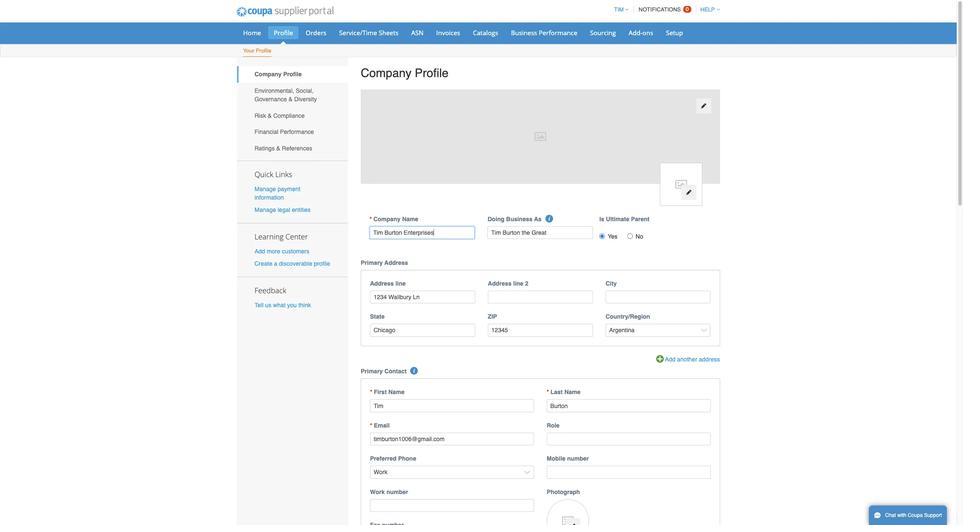 Task type: describe. For each thing, give the bounding box(es) containing it.
manage payment information link
[[255, 186, 301, 201]]

line for address line 2
[[514, 280, 524, 287]]

email
[[374, 423, 390, 429]]

Work number text field
[[370, 500, 534, 513]]

your profile link
[[243, 46, 272, 57]]

work number
[[370, 489, 409, 496]]

& for compliance
[[268, 112, 272, 119]]

address line
[[370, 280, 406, 287]]

last
[[551, 389, 563, 396]]

navigation containing notifications 0
[[611, 1, 721, 18]]

profile link
[[269, 26, 299, 39]]

financial
[[255, 129, 279, 135]]

invoices link
[[431, 26, 466, 39]]

1 horizontal spatial company profile
[[361, 66, 449, 80]]

business performance
[[511, 28, 578, 37]]

tim link
[[611, 6, 629, 13]]

add more customers
[[255, 248, 310, 255]]

primary for primary contact
[[361, 368, 383, 375]]

support
[[925, 513, 943, 519]]

service/time sheets link
[[334, 26, 404, 39]]

financial performance
[[255, 129, 314, 135]]

sheets
[[379, 28, 399, 37]]

name for * last name
[[565, 389, 581, 396]]

invoices
[[437, 28, 461, 37]]

asn
[[412, 28, 424, 37]]

* for * email
[[370, 423, 373, 429]]

coupa supplier portal image
[[231, 1, 340, 22]]

* email
[[370, 423, 390, 429]]

* for * company name
[[370, 216, 372, 223]]

information
[[255, 194, 284, 201]]

what
[[273, 302, 286, 309]]

links
[[276, 169, 292, 179]]

add more customers link
[[255, 248, 310, 255]]

chat with coupa support button
[[870, 506, 948, 526]]

you
[[287, 302, 297, 309]]

tim
[[615, 6, 624, 13]]

ons
[[643, 28, 654, 37]]

ultimate
[[606, 216, 630, 223]]

governance
[[255, 96, 287, 103]]

mobile number
[[547, 456, 589, 463]]

* last name
[[547, 389, 581, 396]]

references
[[282, 145, 313, 152]]

primary for primary address
[[361, 259, 383, 266]]

service/time
[[339, 28, 377, 37]]

your
[[243, 48, 254, 54]]

compliance
[[274, 112, 305, 119]]

create
[[255, 261, 273, 267]]

ratings
[[255, 145, 275, 152]]

help link
[[697, 6, 721, 13]]

is ultimate parent
[[600, 216, 650, 223]]

change image image for photograph in the right bottom of the page
[[570, 524, 576, 526]]

doing business as
[[488, 216, 542, 223]]

* for * first name
[[370, 389, 373, 396]]

entities
[[292, 207, 311, 213]]

company profile link
[[237, 66, 348, 83]]

home link
[[238, 26, 267, 39]]

discoverable
[[279, 261, 313, 267]]

0 horizontal spatial company profile
[[255, 71, 302, 78]]

state
[[370, 314, 385, 320]]

manage legal entities
[[255, 207, 311, 213]]

add-ons
[[629, 28, 654, 37]]

performance for business performance
[[539, 28, 578, 37]]

number for mobile number
[[568, 456, 589, 463]]

manage for manage payment information
[[255, 186, 276, 192]]

create a discoverable profile
[[255, 261, 330, 267]]

setup link
[[661, 26, 689, 39]]

with
[[898, 513, 907, 519]]

manage payment information
[[255, 186, 301, 201]]

quick links
[[255, 169, 292, 179]]

create a discoverable profile link
[[255, 261, 330, 267]]

home
[[243, 28, 261, 37]]

us
[[265, 302, 272, 309]]

manage for manage legal entities
[[255, 207, 276, 213]]

sourcing
[[591, 28, 616, 37]]

address for address line
[[370, 280, 394, 287]]

address line 2
[[488, 280, 529, 287]]

orders link
[[301, 26, 332, 39]]

another
[[678, 356, 698, 363]]

zip
[[488, 314, 497, 320]]

service/time sheets
[[339, 28, 399, 37]]

environmental, social, governance & diversity link
[[237, 83, 348, 107]]

a
[[274, 261, 278, 267]]

help
[[701, 6, 716, 13]]

background image
[[361, 89, 721, 184]]

feedback
[[255, 286, 287, 296]]

& for references
[[277, 145, 281, 152]]



Task type: locate. For each thing, give the bounding box(es) containing it.
risk & compliance
[[255, 112, 305, 119]]

& inside the environmental, social, governance & diversity
[[289, 96, 293, 103]]

change image image
[[701, 103, 707, 109], [687, 190, 692, 196], [570, 524, 576, 526]]

additional information image
[[546, 215, 554, 223], [411, 368, 419, 375]]

1 vertical spatial number
[[387, 489, 409, 496]]

tell
[[255, 302, 264, 309]]

risk & compliance link
[[237, 107, 348, 124]]

0 vertical spatial number
[[568, 456, 589, 463]]

1 horizontal spatial number
[[568, 456, 589, 463]]

city
[[606, 280, 617, 287]]

address
[[699, 356, 721, 363]]

add-ons link
[[624, 26, 659, 39]]

* company name
[[370, 216, 419, 223]]

primary up the first
[[361, 368, 383, 375]]

0 vertical spatial additional information image
[[546, 215, 554, 223]]

0 horizontal spatial &
[[268, 112, 272, 119]]

social,
[[296, 87, 314, 94]]

None radio
[[600, 234, 605, 239], [628, 234, 633, 239], [600, 234, 605, 239], [628, 234, 633, 239]]

company profile up environmental,
[[255, 71, 302, 78]]

is
[[600, 216, 605, 223]]

Doing Business As text field
[[488, 226, 594, 239]]

1 vertical spatial change image image
[[687, 190, 692, 196]]

risk
[[255, 112, 266, 119]]

line
[[396, 280, 406, 287], [514, 280, 524, 287]]

think
[[299, 302, 311, 309]]

Address line text field
[[370, 291, 476, 304]]

State text field
[[370, 324, 476, 337]]

business right catalogs
[[511, 28, 538, 37]]

parent
[[632, 216, 650, 223]]

Mobile number text field
[[547, 466, 711, 479]]

address left 2
[[488, 280, 512, 287]]

address down primary address
[[370, 280, 394, 287]]

address up the address line
[[385, 259, 408, 266]]

catalogs
[[473, 28, 499, 37]]

1 vertical spatial manage
[[255, 207, 276, 213]]

profile
[[274, 28, 293, 37], [256, 48, 272, 54], [415, 66, 449, 80], [283, 71, 302, 78]]

additional information image right contact
[[411, 368, 419, 375]]

0 vertical spatial manage
[[255, 186, 276, 192]]

* for * last name
[[547, 389, 549, 396]]

1 vertical spatial &
[[268, 112, 272, 119]]

2 primary from the top
[[361, 368, 383, 375]]

name for * company name
[[402, 216, 419, 223]]

your profile
[[243, 48, 272, 54]]

manage down information
[[255, 207, 276, 213]]

work
[[370, 489, 385, 496]]

navigation
[[611, 1, 721, 18]]

preferred
[[370, 456, 397, 463]]

role
[[547, 423, 560, 429]]

2
[[526, 280, 529, 287]]

contact
[[385, 368, 407, 375]]

change image image for background image
[[701, 103, 707, 109]]

add for add more customers
[[255, 248, 265, 255]]

line left 2
[[514, 280, 524, 287]]

0 vertical spatial primary
[[361, 259, 383, 266]]

& right ratings
[[277, 145, 281, 152]]

City text field
[[606, 291, 711, 304]]

learning
[[255, 232, 284, 242]]

0 horizontal spatial add
[[255, 248, 265, 255]]

1 manage from the top
[[255, 186, 276, 192]]

*
[[370, 216, 372, 223], [370, 389, 373, 396], [547, 389, 549, 396], [370, 423, 373, 429]]

number right work
[[387, 489, 409, 496]]

Role text field
[[547, 433, 711, 446]]

chat with coupa support
[[886, 513, 943, 519]]

1 vertical spatial performance
[[280, 129, 314, 135]]

change image image for logo
[[687, 190, 692, 196]]

performance
[[539, 28, 578, 37], [280, 129, 314, 135]]

line up address line text field
[[396, 280, 406, 287]]

0 horizontal spatial performance
[[280, 129, 314, 135]]

more
[[267, 248, 281, 255]]

add inside add another address 'button'
[[665, 356, 676, 363]]

add
[[255, 248, 265, 255], [665, 356, 676, 363]]

add for add another address
[[665, 356, 676, 363]]

&
[[289, 96, 293, 103], [268, 112, 272, 119], [277, 145, 281, 152]]

0 vertical spatial &
[[289, 96, 293, 103]]

manage legal entities link
[[255, 207, 311, 213]]

diversity
[[294, 96, 317, 103]]

as
[[535, 216, 542, 223]]

None text field
[[547, 400, 711, 413], [370, 433, 534, 446], [547, 400, 711, 413], [370, 433, 534, 446]]

1 horizontal spatial change image image
[[687, 190, 692, 196]]

1 horizontal spatial &
[[277, 145, 281, 152]]

company
[[361, 66, 412, 80], [255, 71, 282, 78], [374, 216, 401, 223]]

additional information image for primary contact
[[411, 368, 419, 375]]

no
[[636, 233, 644, 240]]

asn link
[[406, 26, 429, 39]]

address
[[385, 259, 408, 266], [370, 280, 394, 287], [488, 280, 512, 287]]

name for * first name
[[389, 389, 405, 396]]

2 vertical spatial change image image
[[570, 524, 576, 526]]

1 vertical spatial additional information image
[[411, 368, 419, 375]]

manage inside the manage payment information
[[255, 186, 276, 192]]

name
[[402, 216, 419, 223], [389, 389, 405, 396], [565, 389, 581, 396]]

additional information image right as
[[546, 215, 554, 223]]

primary address
[[361, 259, 408, 266]]

environmental,
[[255, 87, 294, 94]]

additional information image for doing business as
[[546, 215, 554, 223]]

None text field
[[370, 226, 475, 239], [370, 400, 534, 413], [370, 226, 475, 239], [370, 400, 534, 413]]

sourcing link
[[585, 26, 622, 39]]

2 line from the left
[[514, 280, 524, 287]]

primary up the address line
[[361, 259, 383, 266]]

customers
[[282, 248, 310, 255]]

2 horizontal spatial &
[[289, 96, 293, 103]]

photograph image
[[547, 500, 590, 526]]

1 horizontal spatial line
[[514, 280, 524, 287]]

orders
[[306, 28, 327, 37]]

financial performance link
[[237, 124, 348, 140]]

add another address button
[[657, 355, 721, 365]]

logo image
[[660, 163, 703, 206]]

number right mobile
[[568, 456, 589, 463]]

tell us what you think
[[255, 302, 311, 309]]

0 horizontal spatial number
[[387, 489, 409, 496]]

1 vertical spatial primary
[[361, 368, 383, 375]]

1 horizontal spatial additional information image
[[546, 215, 554, 223]]

tell us what you think button
[[255, 301, 311, 310]]

company profile down asn link
[[361, 66, 449, 80]]

0 horizontal spatial change image image
[[570, 524, 576, 526]]

profile
[[314, 261, 330, 267]]

company profile
[[361, 66, 449, 80], [255, 71, 302, 78]]

address for address line 2
[[488, 280, 512, 287]]

notifications
[[639, 6, 681, 13]]

Address line 2 text field
[[488, 291, 593, 304]]

manage up information
[[255, 186, 276, 192]]

primary
[[361, 259, 383, 266], [361, 368, 383, 375]]

catalogs link
[[468, 26, 504, 39]]

1 vertical spatial add
[[665, 356, 676, 363]]

photograph
[[547, 489, 581, 496]]

add up create at the left of page
[[255, 248, 265, 255]]

doing
[[488, 216, 505, 223]]

chat
[[886, 513, 897, 519]]

ratings & references link
[[237, 140, 348, 157]]

2 vertical spatial &
[[277, 145, 281, 152]]

ZIP text field
[[488, 324, 593, 337]]

2 horizontal spatial change image image
[[701, 103, 707, 109]]

* first name
[[370, 389, 405, 396]]

0 vertical spatial change image image
[[701, 103, 707, 109]]

phone
[[398, 456, 417, 463]]

notifications 0
[[639, 6, 689, 13]]

0 horizontal spatial additional information image
[[411, 368, 419, 375]]

0
[[686, 6, 689, 12]]

2 manage from the top
[[255, 207, 276, 213]]

& left diversity on the top left of page
[[289, 96, 293, 103]]

business left as
[[507, 216, 533, 223]]

& right risk
[[268, 112, 272, 119]]

0 vertical spatial business
[[511, 28, 538, 37]]

0 horizontal spatial line
[[396, 280, 406, 287]]

legal
[[278, 207, 290, 213]]

1 line from the left
[[396, 280, 406, 287]]

performance for financial performance
[[280, 129, 314, 135]]

business
[[511, 28, 538, 37], [507, 216, 533, 223]]

first
[[374, 389, 387, 396]]

quick
[[255, 169, 274, 179]]

primary contact
[[361, 368, 407, 375]]

preferred phone
[[370, 456, 417, 463]]

1 vertical spatial business
[[507, 216, 533, 223]]

number for work number
[[387, 489, 409, 496]]

setup
[[667, 28, 684, 37]]

ratings & references
[[255, 145, 313, 152]]

1 primary from the top
[[361, 259, 383, 266]]

0 vertical spatial add
[[255, 248, 265, 255]]

0 vertical spatial performance
[[539, 28, 578, 37]]

add left the another
[[665, 356, 676, 363]]

line for address line
[[396, 280, 406, 287]]

1 horizontal spatial performance
[[539, 28, 578, 37]]

country/region
[[606, 314, 651, 320]]

1 horizontal spatial add
[[665, 356, 676, 363]]



Task type: vqa. For each thing, say whether or not it's contained in the screenshot.
Email
yes



